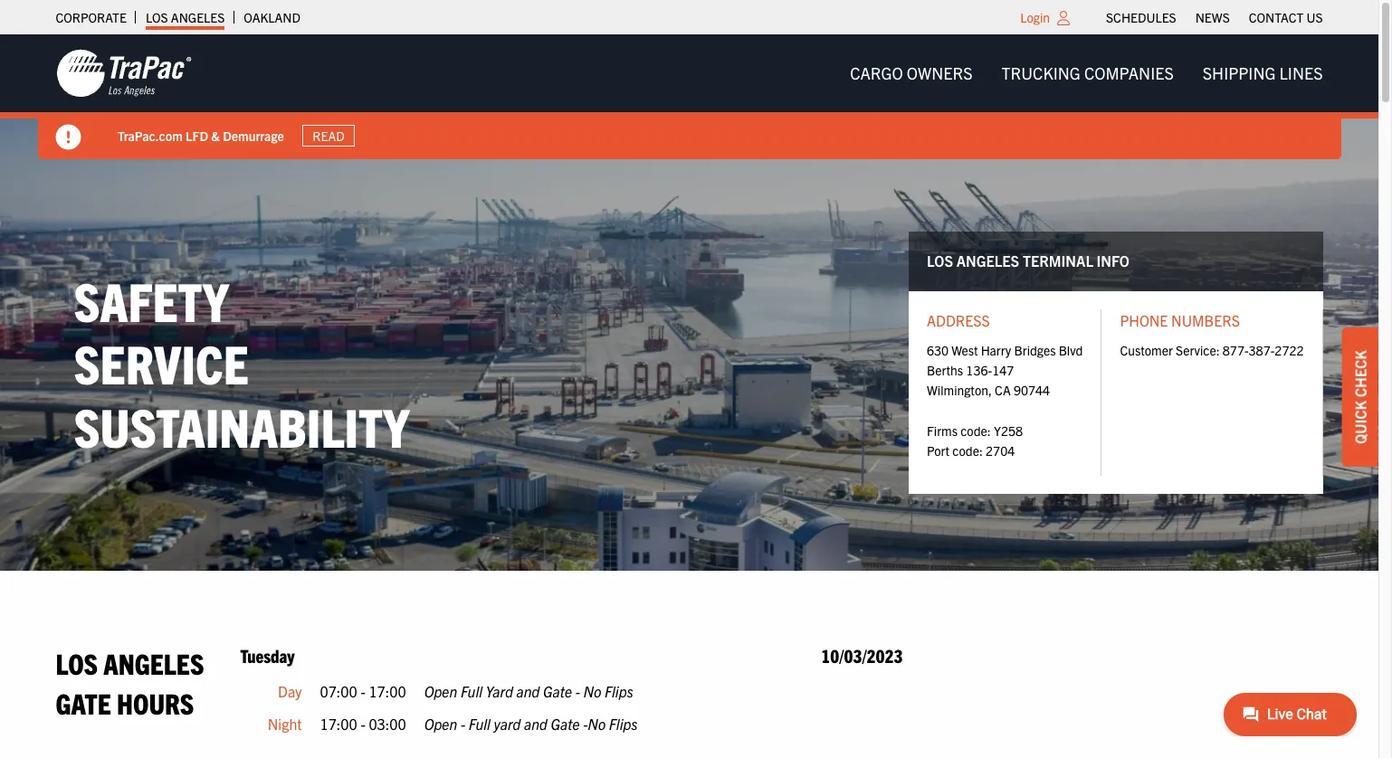 Task type: vqa. For each thing, say whether or not it's contained in the screenshot.
147
yes



Task type: describe. For each thing, give the bounding box(es) containing it.
sustainability
[[74, 393, 410, 459]]

17:00 - 03:00
[[320, 715, 406, 733]]

oakland
[[244, 9, 301, 25]]

877-
[[1223, 342, 1249, 358]]

1 vertical spatial flips
[[609, 715, 638, 733]]

90744
[[1014, 382, 1050, 399]]

west
[[952, 342, 978, 358]]

0 vertical spatial 17:00
[[369, 683, 406, 701]]

lfd
[[185, 127, 208, 144]]

menu bar containing schedules
[[1097, 5, 1333, 30]]

- for 07:00 - 17:00
[[361, 683, 366, 701]]

night
[[268, 715, 302, 733]]

schedules link
[[1107, 5, 1177, 30]]

1 vertical spatial full
[[469, 715, 491, 733]]

check
[[1352, 351, 1370, 398]]

phone numbers
[[1120, 311, 1240, 329]]

trucking
[[1002, 62, 1081, 83]]

los for los angeles
[[146, 9, 168, 25]]

0 horizontal spatial 17:00
[[320, 715, 357, 733]]

los angeles gate hours
[[56, 646, 204, 720]]

news link
[[1196, 5, 1230, 30]]

- up open - full yard and gate -no flips
[[576, 683, 580, 701]]

login
[[1021, 9, 1050, 25]]

- for 17:00 - 03:00
[[361, 715, 366, 733]]

open full yard and gate - no flips
[[424, 683, 634, 701]]

owners
[[907, 62, 973, 83]]

07:00 - 17:00
[[320, 683, 406, 701]]

demurrage
[[222, 127, 284, 144]]

2704
[[986, 443, 1015, 459]]

phone
[[1120, 311, 1168, 329]]

address
[[927, 311, 990, 329]]

gate down open full yard and gate - no flips
[[551, 715, 580, 733]]

136-
[[966, 362, 992, 378]]

service
[[74, 330, 249, 396]]

service:
[[1176, 342, 1220, 358]]

1 vertical spatial and
[[524, 715, 548, 733]]

630
[[927, 342, 949, 358]]

- down open full yard and gate - no flips
[[583, 715, 588, 733]]

1 vertical spatial no
[[588, 715, 606, 733]]

147
[[992, 362, 1014, 378]]

lines
[[1280, 62, 1323, 83]]

10/03/2023
[[822, 645, 903, 667]]

&
[[211, 127, 220, 144]]

07:00
[[320, 683, 357, 701]]

tuesday
[[240, 645, 295, 667]]

menu bar containing cargo owners
[[836, 55, 1338, 92]]

safety
[[74, 267, 229, 333]]

safety service sustainability
[[74, 267, 410, 459]]

firms code:  y258 port code:  2704
[[927, 423, 1023, 459]]

yard
[[486, 683, 513, 701]]

gate up open - full yard and gate -no flips
[[543, 683, 572, 701]]

open - full yard and gate -no flips
[[424, 715, 638, 733]]

0 vertical spatial flips
[[605, 683, 634, 701]]



Task type: locate. For each thing, give the bounding box(es) containing it.
angeles for los angeles
[[171, 9, 225, 25]]

03:00
[[369, 715, 406, 733]]

open left yard
[[424, 683, 457, 701]]

full left "yard"
[[469, 715, 491, 733]]

banner
[[0, 34, 1393, 159]]

shipping
[[1203, 62, 1276, 83]]

0 vertical spatial no
[[584, 683, 602, 701]]

numbers
[[1172, 311, 1240, 329]]

angeles left oakland
[[171, 9, 225, 25]]

1 open from the top
[[424, 683, 457, 701]]

and
[[517, 683, 540, 701], [524, 715, 548, 733]]

0 vertical spatial angeles
[[171, 9, 225, 25]]

customer
[[1120, 342, 1173, 358]]

gate inside los angeles gate hours
[[56, 685, 111, 720]]

and right "yard"
[[524, 715, 548, 733]]

banner containing cargo owners
[[0, 34, 1393, 159]]

- right 07:00
[[361, 683, 366, 701]]

no up open - full yard and gate -no flips
[[584, 683, 602, 701]]

port
[[927, 443, 950, 459]]

-
[[361, 683, 366, 701], [576, 683, 580, 701], [361, 715, 366, 733], [461, 715, 465, 733], [583, 715, 588, 733]]

contact
[[1249, 9, 1304, 25]]

0 vertical spatial code:
[[961, 423, 991, 439]]

customer service: 877-387-2722
[[1120, 342, 1304, 358]]

read
[[312, 128, 344, 144]]

full
[[461, 683, 483, 701], [469, 715, 491, 733]]

los
[[146, 9, 168, 25], [927, 252, 953, 270], [56, 646, 98, 681]]

open for open full yard and gate - no flips
[[424, 683, 457, 701]]

yard
[[494, 715, 521, 733]]

solid image
[[56, 125, 81, 150]]

and right yard
[[517, 683, 540, 701]]

1 vertical spatial 17:00
[[320, 715, 357, 733]]

flips
[[605, 683, 634, 701], [609, 715, 638, 733]]

oakland link
[[244, 5, 301, 30]]

contact us link
[[1249, 5, 1323, 30]]

- left 03:00
[[361, 715, 366, 733]]

los angeles terminal info
[[927, 252, 1130, 270]]

login link
[[1021, 9, 1050, 25]]

1 vertical spatial los
[[927, 252, 953, 270]]

harry
[[981, 342, 1012, 358]]

1 horizontal spatial los
[[146, 9, 168, 25]]

los angeles link
[[146, 5, 225, 30]]

angeles up "hours"
[[103, 646, 204, 681]]

los inside los angeles gate hours
[[56, 646, 98, 681]]

menu bar up shipping
[[1097, 5, 1333, 30]]

shipping lines link
[[1189, 55, 1338, 92]]

angeles up address
[[957, 252, 1020, 270]]

berths
[[927, 362, 964, 378]]

read link
[[302, 125, 355, 147]]

day
[[278, 683, 302, 701]]

2 vertical spatial los
[[56, 646, 98, 681]]

2 open from the top
[[424, 715, 457, 733]]

open right 03:00
[[424, 715, 457, 733]]

quick
[[1352, 401, 1370, 444]]

- left "yard"
[[461, 715, 465, 733]]

hours
[[117, 685, 194, 720]]

menu bar down light icon
[[836, 55, 1338, 92]]

cargo
[[850, 62, 903, 83]]

quick check link
[[1343, 328, 1379, 467]]

387-
[[1249, 342, 1275, 358]]

17:00 up 03:00
[[369, 683, 406, 701]]

1 vertical spatial angeles
[[957, 252, 1020, 270]]

corporate
[[56, 9, 127, 25]]

code:
[[961, 423, 991, 439], [953, 443, 983, 459]]

menu bar
[[1097, 5, 1333, 30], [836, 55, 1338, 92]]

firms
[[927, 423, 958, 439]]

no
[[584, 683, 602, 701], [588, 715, 606, 733]]

630 west harry bridges blvd berths 136-147 wilmington, ca 90744
[[927, 342, 1083, 399]]

los for los angeles gate hours
[[56, 646, 98, 681]]

trapac.com
[[117, 127, 182, 144]]

angeles inside los angeles gate hours
[[103, 646, 204, 681]]

2 vertical spatial angeles
[[103, 646, 204, 681]]

schedules
[[1107, 9, 1177, 25]]

los angeles
[[146, 9, 225, 25]]

0 vertical spatial and
[[517, 683, 540, 701]]

0 vertical spatial full
[[461, 683, 483, 701]]

light image
[[1058, 11, 1070, 25]]

trucking companies
[[1002, 62, 1174, 83]]

1 vertical spatial open
[[424, 715, 457, 733]]

cargo owners link
[[836, 55, 987, 92]]

info
[[1097, 252, 1130, 270]]

trucking companies link
[[987, 55, 1189, 92]]

gate
[[543, 683, 572, 701], [56, 685, 111, 720], [551, 715, 580, 733]]

gate left "hours"
[[56, 685, 111, 720]]

code: up 2704
[[961, 423, 991, 439]]

0 vertical spatial menu bar
[[1097, 5, 1333, 30]]

blvd
[[1059, 342, 1083, 358]]

shipping lines
[[1203, 62, 1323, 83]]

companies
[[1085, 62, 1174, 83]]

code: right the port
[[953, 443, 983, 459]]

0 vertical spatial open
[[424, 683, 457, 701]]

2722
[[1275, 342, 1304, 358]]

full left yard
[[461, 683, 483, 701]]

open for open - full yard and gate -no flips
[[424, 715, 457, 733]]

0 horizontal spatial los
[[56, 646, 98, 681]]

2 horizontal spatial los
[[927, 252, 953, 270]]

quick check
[[1352, 351, 1370, 444]]

angeles for los angeles gate hours
[[103, 646, 204, 681]]

17:00
[[369, 683, 406, 701], [320, 715, 357, 733]]

1 vertical spatial menu bar
[[836, 55, 1338, 92]]

los angeles image
[[56, 48, 191, 99]]

open
[[424, 683, 457, 701], [424, 715, 457, 733]]

us
[[1307, 9, 1323, 25]]

1 horizontal spatial 17:00
[[369, 683, 406, 701]]

angeles
[[171, 9, 225, 25], [957, 252, 1020, 270], [103, 646, 204, 681]]

no down open full yard and gate - no flips
[[588, 715, 606, 733]]

corporate link
[[56, 5, 127, 30]]

wilmington,
[[927, 382, 992, 399]]

trapac.com lfd & demurrage
[[117, 127, 284, 144]]

terminal
[[1023, 252, 1094, 270]]

17:00 down 07:00
[[320, 715, 357, 733]]

cargo owners
[[850, 62, 973, 83]]

0 vertical spatial los
[[146, 9, 168, 25]]

los for los angeles terminal info
[[927, 252, 953, 270]]

- for open - full yard and gate -no flips
[[461, 715, 465, 733]]

bridges
[[1015, 342, 1056, 358]]

1 vertical spatial code:
[[953, 443, 983, 459]]

contact us
[[1249, 9, 1323, 25]]

ca
[[995, 382, 1011, 399]]

news
[[1196, 9, 1230, 25]]

angeles for los angeles terminal info
[[957, 252, 1020, 270]]

y258
[[994, 423, 1023, 439]]



